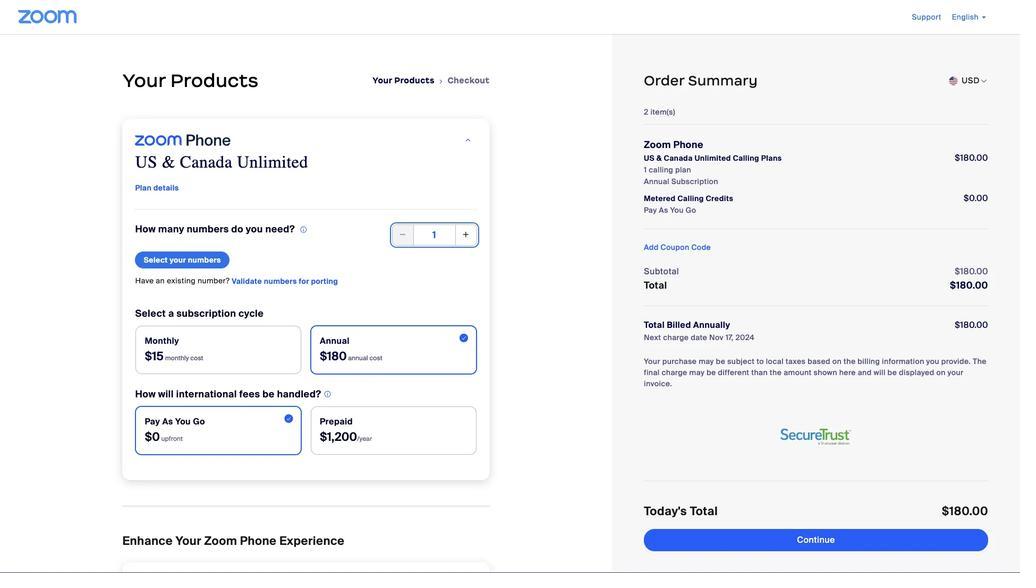Task type: describe. For each thing, give the bounding box(es) containing it.
support link
[[912, 12, 942, 22]]

0 vertical spatial may
[[699, 357, 714, 367]]

total numbers 1 increase image
[[462, 228, 470, 243]]

0 horizontal spatial calling
[[678, 194, 704, 204]]

$180.00 for today's total
[[942, 504, 988, 520]]

order
[[644, 72, 685, 89]]

next
[[644, 333, 661, 343]]

$15
[[145, 349, 164, 365]]

pay for pay as you go $0 upfront
[[145, 417, 160, 428]]

/year
[[357, 435, 372, 444]]

us for us & canada unlimited calling plans
[[644, 154, 655, 163]]

summary
[[688, 72, 758, 89]]

how will international fees be handled? application
[[135, 388, 477, 402]]

your inside "your purchase may be subject to local taxes based on the billing information you provide. the final charge may be different than the amount shown here and will be displayed on your invoice."
[[948, 368, 964, 378]]

checkout link
[[448, 75, 490, 86]]

zoom logo image
[[18, 10, 77, 23]]

validate
[[232, 277, 262, 286]]

canada for us & canada unlimited
[[180, 153, 232, 172]]

metered calling credits
[[644, 194, 734, 204]]

handled?
[[277, 388, 321, 401]]

enhance your zoom phone experience
[[122, 534, 345, 549]]

2 vertical spatial annual
[[348, 354, 368, 363]]

code
[[691, 243, 711, 252]]

0 horizontal spatial products
[[170, 69, 259, 92]]

your inside "your purchase may be subject to local taxes based on the billing information you provide. the final charge may be different than the amount shown here and will be displayed on your invoice."
[[644, 357, 660, 367]]

select for select your numbers
[[144, 256, 168, 265]]

pay as you go $0 upfront
[[145, 417, 205, 445]]

0 horizontal spatial on
[[833, 357, 842, 367]]

show options image
[[980, 77, 988, 86]]

select your numbers button
[[135, 252, 230, 269]]

support
[[912, 12, 942, 22]]

0 horizontal spatial the
[[770, 368, 782, 378]]

learn more about 'how will international fees be handled?' image
[[321, 390, 334, 400]]

charge inside "your purchase may be subject to local taxes based on the billing information you provide. the final charge may be different than the amount shown here and will be displayed on your invoice."
[[662, 368, 688, 378]]

prepaid
[[320, 417, 353, 428]]

your inside breadcrumb navigation
[[373, 75, 392, 86]]

billing
[[858, 357, 880, 367]]

us & canada unlimited
[[135, 153, 308, 172]]

amount
[[784, 368, 812, 378]]

enhance
[[122, 534, 173, 549]]

today's
[[644, 504, 687, 520]]

for
[[299, 277, 309, 286]]

item(s)
[[651, 107, 675, 117]]

as for pay as you go
[[659, 206, 668, 215]]

number?
[[198, 276, 230, 286]]

plans
[[761, 154, 782, 163]]

0 horizontal spatial subscription
[[177, 308, 236, 320]]

cycle
[[239, 308, 264, 320]]

1 vertical spatial zoom
[[204, 534, 237, 549]]

details
[[153, 183, 179, 193]]

experience
[[279, 534, 345, 549]]

how for how will international fees be handled?
[[135, 388, 156, 401]]

displayed
[[899, 368, 935, 378]]

products inside breadcrumb navigation
[[394, 75, 435, 86]]

2 item(s)
[[644, 107, 675, 117]]

calling
[[649, 165, 673, 175]]

monthly $15 monthly cost
[[145, 336, 203, 365]]

2
[[644, 107, 649, 117]]

based
[[808, 357, 831, 367]]

your inside button
[[170, 256, 186, 265]]

select a subscription cycle
[[135, 308, 264, 320]]

order summary
[[644, 72, 758, 89]]

numbers for many
[[187, 223, 229, 236]]

a
[[168, 308, 174, 320]]

have an existing number? validate numbers for porting
[[135, 276, 338, 286]]

do
[[231, 223, 243, 236]]

to
[[757, 357, 764, 367]]

$180.00 for total
[[950, 280, 988, 292]]

numbers for your
[[188, 256, 221, 265]]

taxes
[[786, 357, 806, 367]]

information
[[882, 357, 925, 367]]

as for pay as you go $0 upfront
[[162, 417, 173, 428]]

1
[[644, 165, 647, 175]]

validate numbers for porting button
[[232, 273, 338, 290]]

final
[[644, 368, 660, 378]]

us & canada unlimited calling plans
[[644, 154, 782, 163]]

total for total
[[644, 280, 667, 292]]

us for us & canada unlimited
[[135, 153, 157, 172]]

purchase
[[662, 357, 697, 367]]

how will international fees be handled? option group
[[135, 407, 477, 456]]

2024
[[736, 333, 755, 343]]

$1,200
[[320, 430, 357, 445]]

plan details button
[[135, 180, 179, 197]]

learn more about numbers image
[[297, 225, 310, 235]]

how will international fees be handled?
[[135, 388, 321, 401]]

many
[[158, 223, 184, 236]]

17,
[[726, 333, 734, 343]]

continue button
[[644, 530, 988, 552]]

select for select a subscription cycle
[[135, 308, 166, 320]]

monthly
[[145, 336, 179, 347]]

coupon
[[661, 243, 689, 252]]

be left different on the bottom right
[[707, 368, 716, 378]]

unlimited for us & canada unlimited
[[237, 153, 308, 172]]

total numbers 1 decrease image
[[398, 228, 407, 243]]



Task type: vqa. For each thing, say whether or not it's contained in the screenshot.
Web App
no



Task type: locate. For each thing, give the bounding box(es) containing it.
go for pay as you go $0 upfront
[[193, 417, 205, 428]]

0 horizontal spatial canada
[[180, 153, 232, 172]]

go down international
[[193, 417, 205, 428]]

english
[[952, 12, 979, 22]]

cost right $180
[[370, 354, 382, 363]]

you
[[670, 206, 684, 215], [175, 417, 191, 428]]

0 vertical spatial the
[[844, 357, 856, 367]]

you
[[246, 223, 263, 236], [927, 357, 939, 367]]

porting
[[311, 277, 338, 286]]

you inside pay as you go $0 upfront
[[175, 417, 191, 428]]

$180.00
[[955, 153, 988, 164], [955, 266, 988, 277], [950, 280, 988, 292], [955, 320, 988, 331], [942, 504, 988, 520]]

international
[[176, 388, 237, 401]]

subscription down the number?
[[177, 308, 236, 320]]

how inside application
[[135, 388, 156, 401]]

subject
[[727, 357, 755, 367]]

fees
[[239, 388, 260, 401]]

0 vertical spatial total
[[644, 280, 667, 292]]

numbers up the number?
[[188, 256, 221, 265]]

pay inside pay as you go $0 upfront
[[145, 417, 160, 428]]

than
[[751, 368, 768, 378]]

1 horizontal spatial cost
[[370, 354, 382, 363]]

you inside "your purchase may be subject to local taxes based on the billing information you provide. the final charge may be different than the amount shown here and will be displayed on your invoice."
[[927, 357, 939, 367]]

upfront
[[161, 435, 183, 444]]

select up the an
[[144, 256, 168, 265]]

annual $180 annual cost
[[320, 336, 382, 365]]

billed
[[667, 320, 691, 331]]

& up the details
[[162, 153, 175, 172]]

you up displayed at the right
[[927, 357, 939, 367]]

total
[[644, 280, 667, 292], [644, 320, 665, 331]]

how
[[135, 223, 156, 236], [135, 388, 156, 401]]

secure trust image
[[774, 422, 859, 452]]

0 horizontal spatial go
[[193, 417, 205, 428]]

as
[[659, 206, 668, 215], [162, 417, 173, 428]]

1 horizontal spatial canada
[[664, 154, 693, 163]]

invoice.
[[644, 379, 672, 389]]

1 horizontal spatial products
[[394, 75, 435, 86]]

0 vertical spatial you
[[670, 206, 684, 215]]

total down subtotal
[[644, 280, 667, 292]]

0 horizontal spatial you
[[175, 417, 191, 428]]

how many numbers do you need? application
[[135, 223, 310, 237]]

select your numbers
[[144, 256, 221, 265]]

nov
[[709, 333, 724, 343]]

&
[[162, 153, 175, 172], [657, 154, 662, 163]]

you inside application
[[246, 223, 263, 236]]

cost inside "annual $180 annual cost"
[[370, 354, 382, 363]]

your products inside breadcrumb navigation
[[373, 75, 435, 86]]

different
[[718, 368, 749, 378]]

date
[[691, 333, 707, 343]]

go
[[686, 206, 696, 215], [193, 417, 205, 428]]

zoom phone plan image
[[464, 133, 472, 148]]

numbers inside have an existing number? validate numbers for porting
[[264, 277, 297, 286]]

numbers inside application
[[187, 223, 229, 236]]

may
[[699, 357, 714, 367], [689, 368, 705, 378]]

1 horizontal spatial your products
[[373, 75, 435, 86]]

canada up plan
[[664, 154, 693, 163]]

1 vertical spatial on
[[937, 368, 946, 378]]

your purchase may be subject to local taxes based on the billing information you provide. the final charge may be different than the amount shown here and will be displayed on your invoice.
[[644, 357, 987, 389]]

an
[[156, 276, 165, 286]]

as up upfront
[[162, 417, 173, 428]]

numbers inside button
[[188, 256, 221, 265]]

& for us & canada unlimited calling plans
[[657, 154, 662, 163]]

0 horizontal spatial pay
[[145, 417, 160, 428]]

usd button
[[962, 73, 980, 89]]

numbers left for
[[264, 277, 297, 286]]

1 vertical spatial the
[[770, 368, 782, 378]]

1 vertical spatial as
[[162, 417, 173, 428]]

numbers left do
[[187, 223, 229, 236]]

1 horizontal spatial your
[[948, 368, 964, 378]]

may down purchase
[[689, 368, 705, 378]]

your down provide.
[[948, 368, 964, 378]]

be inside how will international fees be handled? application
[[263, 388, 275, 401]]

0 vertical spatial pay
[[644, 206, 657, 215]]

calling left plans
[[733, 154, 759, 163]]

1 vertical spatial how
[[135, 388, 156, 401]]

2 total from the top
[[644, 320, 665, 331]]

0 horizontal spatial us
[[135, 153, 157, 172]]

numbers
[[187, 223, 229, 236], [188, 256, 221, 265], [264, 277, 297, 286]]

0 vertical spatial how
[[135, 223, 156, 236]]

1 horizontal spatial on
[[937, 368, 946, 378]]

existing
[[167, 276, 196, 286]]

zoom
[[644, 139, 671, 151], [204, 534, 237, 549]]

how many numbers do you need?
[[135, 223, 297, 236]]

2 vertical spatial numbers
[[264, 277, 297, 286]]

annual right $180
[[348, 354, 368, 363]]

go down 'metered calling credits' on the top right of the page
[[686, 206, 696, 215]]

Total numbers text field
[[392, 225, 477, 246]]

1 vertical spatial you
[[927, 357, 939, 367]]

1 horizontal spatial &
[[657, 154, 662, 163]]

how left many
[[135, 223, 156, 236]]

1 horizontal spatial as
[[659, 206, 668, 215]]

calling up pay as you go
[[678, 194, 704, 204]]

next charge date nov 17, 2024
[[644, 333, 755, 343]]

products
[[170, 69, 259, 92], [394, 75, 435, 86]]

0 horizontal spatial zoom
[[204, 534, 237, 549]]

add coupon code button
[[644, 242, 711, 253]]

pay up the $0 at left bottom
[[145, 417, 160, 428]]

0 vertical spatial as
[[659, 206, 668, 215]]

unlimited for us & canada unlimited calling plans
[[695, 154, 731, 163]]

select inside select your numbers button
[[144, 256, 168, 265]]

select left a at the bottom left
[[135, 308, 166, 320]]

charge down billed
[[663, 333, 689, 343]]

subscription
[[672, 177, 718, 187], [177, 308, 236, 320]]

0 vertical spatial you
[[246, 223, 263, 236]]

$0.00
[[964, 193, 988, 204]]

0 horizontal spatial unlimited
[[237, 153, 308, 172]]

canada down zoom phone image
[[180, 153, 232, 172]]

zoom phone
[[644, 139, 704, 151]]

0 vertical spatial calling
[[733, 154, 759, 163]]

1 vertical spatial phone
[[240, 534, 277, 549]]

may down next charge date nov 17, 2024
[[699, 357, 714, 367]]

& for us & canada unlimited
[[162, 153, 175, 172]]

1 horizontal spatial you
[[670, 206, 684, 215]]

credits
[[706, 194, 734, 204]]

breadcrumb navigation
[[373, 75, 490, 87]]

you up upfront
[[175, 417, 191, 428]]

subscription billing cycle option group
[[135, 326, 477, 375]]

0 vertical spatial select
[[144, 256, 168, 265]]

the down local
[[770, 368, 782, 378]]

you for pay as you go $0 upfront
[[175, 417, 191, 428]]

0 vertical spatial will
[[874, 368, 886, 378]]

today's total
[[644, 504, 718, 520]]

go for pay as you go
[[686, 206, 696, 215]]

cost inside monthly $15 monthly cost
[[190, 354, 203, 363]]

canada
[[180, 153, 232, 172], [664, 154, 693, 163]]

0 vertical spatial go
[[686, 206, 696, 215]]

1 vertical spatial may
[[689, 368, 705, 378]]

0 horizontal spatial phone
[[240, 534, 277, 549]]

will up pay as you go $0 upfront
[[158, 388, 174, 401]]

the
[[973, 357, 987, 367]]

pay
[[644, 206, 657, 215], [145, 417, 160, 428]]

local
[[766, 357, 784, 367]]

0 vertical spatial subscription
[[672, 177, 718, 187]]

shown
[[814, 368, 837, 378]]

1 vertical spatial subscription
[[177, 308, 236, 320]]

us up the 1
[[644, 154, 655, 163]]

as inside pay as you go $0 upfront
[[162, 417, 173, 428]]

go inside pay as you go $0 upfront
[[193, 417, 205, 428]]

as down metered
[[659, 206, 668, 215]]

plan
[[675, 165, 691, 175]]

1 horizontal spatial unlimited
[[695, 154, 731, 163]]

$180
[[320, 349, 347, 365]]

1 vertical spatial you
[[175, 417, 191, 428]]

total billed annually
[[644, 320, 730, 331]]

your
[[170, 256, 186, 265], [948, 368, 964, 378]]

0 horizontal spatial your products
[[122, 69, 259, 92]]

metered
[[644, 194, 676, 204]]

1 horizontal spatial will
[[874, 368, 886, 378]]

charge down purchase
[[662, 368, 688, 378]]

be down information
[[888, 368, 897, 378]]

0 horizontal spatial your
[[170, 256, 186, 265]]

0 horizontal spatial you
[[246, 223, 263, 236]]

1 horizontal spatial zoom
[[644, 139, 671, 151]]

plan
[[135, 183, 152, 193]]

have
[[135, 276, 154, 286]]

your products
[[122, 69, 259, 92], [373, 75, 435, 86]]

1 vertical spatial charge
[[662, 368, 688, 378]]

pay down metered
[[644, 206, 657, 215]]

$180.00 for subtotal
[[955, 266, 988, 277]]

your products link
[[373, 75, 435, 86]]

will inside "your purchase may be subject to local taxes based on the billing information you provide. the final charge may be different than the amount shown here and will be displayed on your invoice."
[[874, 368, 886, 378]]

1 horizontal spatial pay
[[644, 206, 657, 215]]

cost for $15
[[190, 354, 203, 363]]

1 vertical spatial select
[[135, 308, 166, 320]]

on up here
[[833, 357, 842, 367]]

1 horizontal spatial us
[[644, 154, 655, 163]]

0 vertical spatial on
[[833, 357, 842, 367]]

how for how many numbers do you need?
[[135, 223, 156, 236]]

1 horizontal spatial calling
[[733, 154, 759, 163]]

unlimited
[[237, 153, 308, 172], [695, 154, 731, 163]]

1 vertical spatial will
[[158, 388, 174, 401]]

1 vertical spatial total
[[644, 320, 665, 331]]

cost for $180
[[370, 354, 382, 363]]

you down 'metered calling credits' on the top right of the page
[[670, 206, 684, 215]]

subtotal
[[644, 266, 679, 277]]

will inside application
[[158, 388, 174, 401]]

1 total from the top
[[644, 280, 667, 292]]

continue
[[797, 535, 835, 546]]

english link
[[952, 12, 986, 22]]

annual down calling
[[644, 177, 670, 187]]

the up here
[[844, 357, 856, 367]]

0 vertical spatial phone
[[674, 139, 704, 151]]

us up plan
[[135, 153, 157, 172]]

0 horizontal spatial &
[[162, 153, 175, 172]]

subscription down plan
[[672, 177, 718, 187]]

1 horizontal spatial phone
[[674, 139, 704, 151]]

usd
[[962, 75, 980, 86]]

zoom phone image
[[135, 132, 230, 149]]

will right and
[[874, 368, 886, 378]]

1 vertical spatial pay
[[145, 417, 160, 428]]

phone
[[674, 139, 704, 151], [240, 534, 277, 549]]

& up calling
[[657, 154, 662, 163]]

1 vertical spatial go
[[193, 417, 205, 428]]

1 how from the top
[[135, 223, 156, 236]]

1 vertical spatial your
[[948, 368, 964, 378]]

add
[[644, 243, 659, 252]]

your
[[122, 69, 166, 92], [373, 75, 392, 86], [644, 357, 660, 367], [176, 534, 201, 549]]

here
[[839, 368, 856, 378]]

total
[[690, 504, 718, 520]]

0 horizontal spatial cost
[[190, 354, 203, 363]]

on down provide.
[[937, 368, 946, 378]]

annually
[[693, 320, 730, 331]]

you for pay as you go
[[670, 206, 684, 215]]

0 vertical spatial annual
[[644, 177, 670, 187]]

2 how from the top
[[135, 388, 156, 401]]

0 vertical spatial your
[[170, 256, 186, 265]]

2 cost from the left
[[370, 354, 382, 363]]

prepaid $1,200 /year
[[320, 417, 372, 445]]

1 horizontal spatial go
[[686, 206, 696, 215]]

1 calling plan annual subscription
[[644, 165, 718, 187]]

add coupon code
[[644, 243, 711, 252]]

0 vertical spatial numbers
[[187, 223, 229, 236]]

1 horizontal spatial subscription
[[672, 177, 718, 187]]

0 vertical spatial zoom
[[644, 139, 671, 151]]

you right do
[[246, 223, 263, 236]]

1 horizontal spatial you
[[927, 357, 939, 367]]

1 vertical spatial numbers
[[188, 256, 221, 265]]

0 horizontal spatial will
[[158, 388, 174, 401]]

be right fees in the left bottom of the page
[[263, 388, 275, 401]]

charge
[[663, 333, 689, 343], [662, 368, 688, 378]]

plan details
[[135, 183, 179, 193]]

checkout
[[448, 75, 490, 86]]

cost right monthly
[[190, 354, 203, 363]]

subscription inside 1 calling plan annual subscription
[[672, 177, 718, 187]]

how inside application
[[135, 223, 156, 236]]

0 horizontal spatial as
[[162, 417, 173, 428]]

total up 'next'
[[644, 320, 665, 331]]

provide.
[[941, 357, 971, 367]]

$0
[[145, 430, 160, 445]]

1 cost from the left
[[190, 354, 203, 363]]

right image
[[438, 76, 444, 87]]

0 vertical spatial charge
[[663, 333, 689, 343]]

1 horizontal spatial the
[[844, 357, 856, 367]]

pay for pay as you go
[[644, 206, 657, 215]]

canada for us & canada unlimited calling plans
[[664, 154, 693, 163]]

how down $15
[[135, 388, 156, 401]]

your up existing at the top left
[[170, 256, 186, 265]]

annual inside 1 calling plan annual subscription
[[644, 177, 670, 187]]

annual up $180
[[320, 336, 350, 347]]

need?
[[265, 223, 295, 236]]

be up different on the bottom right
[[716, 357, 725, 367]]

monthly
[[165, 354, 189, 363]]

1 vertical spatial calling
[[678, 194, 704, 204]]

1 vertical spatial annual
[[320, 336, 350, 347]]

total for total billed annually
[[644, 320, 665, 331]]



